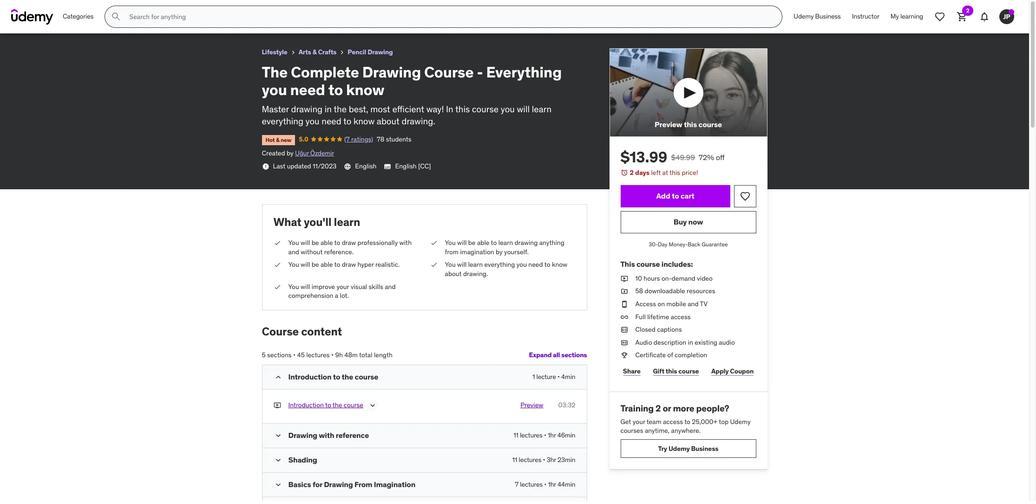 Task type: locate. For each thing, give the bounding box(es) containing it.
11 up 7
[[512, 456, 517, 464]]

xsmall image right realistic.
[[430, 261, 438, 270]]

small image for basics
[[273, 481, 283, 490]]

0 horizontal spatial everything
[[262, 116, 303, 127]]

11 up the '11 lectures • 3hr 23min'
[[514, 431, 518, 440]]

1 horizontal spatial 2
[[656, 403, 661, 415]]

0 horizontal spatial in
[[325, 103, 332, 115]]

1 vertical spatial everything
[[486, 63, 562, 82]]

complete down crafts
[[291, 63, 359, 82]]

the for the complete drawing course - everything you need to know
[[7, 4, 20, 13]]

0 horizontal spatial your
[[337, 283, 349, 291]]

a
[[335, 292, 338, 300]]

students down the complete drawing course - everything you need to know
[[107, 16, 132, 24]]

0 vertical spatial 2
[[966, 7, 970, 14]]

72%
[[699, 153, 714, 162]]

0 horizontal spatial 78 students
[[97, 16, 132, 24]]

about down most
[[377, 116, 400, 127]]

78 students
[[97, 16, 132, 24], [377, 135, 412, 143]]

drawing
[[58, 4, 88, 13], [368, 48, 393, 56], [362, 63, 421, 82], [288, 431, 317, 440], [324, 480, 353, 490]]

11/2023
[[313, 162, 337, 170]]

1 horizontal spatial -
[[477, 63, 483, 82]]

draw inside you will be able to draw professionally with and without reference.
[[342, 239, 356, 247]]

1 horizontal spatial (7
[[344, 135, 350, 143]]

course inside button
[[699, 120, 722, 129]]

drawing up yourself.
[[515, 239, 538, 247]]

be for without
[[312, 239, 319, 247]]

xsmall image left last
[[262, 163, 269, 170]]

course inside the complete drawing course - everything you need to know master drawing in the best, most efficient way! in this course you will learn everything you need to know about drawing.
[[424, 63, 474, 82]]

lectures left 3hr
[[519, 456, 542, 464]]

drawing. down efficient
[[402, 116, 435, 127]]

business down anywhere.
[[691, 445, 719, 453]]

course up 72%
[[699, 120, 722, 129]]

introduction up drawing with reference
[[288, 401, 324, 410]]

you inside you will learn everything you need to know about drawing.
[[445, 261, 456, 269]]

be inside you will be able to draw professionally with and without reference.
[[312, 239, 319, 247]]

with right "professionally"
[[399, 239, 412, 247]]

2 vertical spatial 2
[[656, 403, 661, 415]]

sections right all
[[561, 351, 587, 360]]

11 for drawing with reference
[[514, 431, 518, 440]]

0 horizontal spatial (7
[[65, 16, 70, 24]]

1 vertical spatial small image
[[273, 456, 283, 465]]

on-
[[662, 275, 672, 283]]

will inside you will be able to draw professionally with and without reference.
[[301, 239, 310, 247]]

tv
[[700, 300, 708, 309]]

this up $49.99
[[684, 120, 697, 129]]

0 vertical spatial drawing.
[[402, 116, 435, 127]]

created
[[262, 149, 285, 158]]

in left the best,
[[325, 103, 332, 115]]

2 vertical spatial and
[[688, 300, 699, 309]]

small image for drawing
[[273, 431, 283, 441]]

your up lot.
[[337, 283, 349, 291]]

will inside you will be able to learn drawing anything from imagination by yourself.
[[457, 239, 467, 247]]

learning
[[901, 12, 923, 21]]

able up imagination
[[477, 239, 490, 247]]

1 vertical spatial 78
[[377, 135, 384, 143]]

1 vertical spatial preview
[[521, 401, 544, 410]]

2 introduction from the top
[[288, 401, 324, 410]]

44min
[[558, 481, 576, 489]]

1 vertical spatial in
[[688, 339, 693, 347]]

and left the without at the left of page
[[288, 248, 299, 256]]

xsmall image
[[262, 163, 269, 170], [430, 261, 438, 270], [621, 313, 628, 322], [621, 339, 628, 348], [621, 351, 628, 361]]

drawing down pencil drawing link
[[362, 63, 421, 82]]

last
[[273, 162, 285, 170]]

will for you will learn everything you need to know about drawing.
[[457, 261, 467, 269]]

drawing. inside the complete drawing course - everything you need to know master drawing in the best, most efficient way! in this course you will learn everything you need to know about drawing.
[[402, 116, 435, 127]]

by left yourself.
[[496, 248, 503, 256]]

draw up reference.
[[342, 239, 356, 247]]

for
[[313, 480, 322, 490]]

everything
[[262, 116, 303, 127], [484, 261, 515, 269]]

complete for the complete drawing course - everything you need to know
[[22, 4, 57, 13]]

the up drawing with reference
[[333, 401, 342, 410]]

10 hours on-demand video
[[635, 275, 713, 283]]

drawing. inside you will learn everything you need to know about drawing.
[[463, 270, 488, 278]]

1hr left 44min on the bottom of page
[[548, 481, 556, 489]]

you inside you will learn everything you need to know about drawing.
[[517, 261, 527, 269]]

show lecture description image
[[368, 401, 377, 411]]

and right skills
[[385, 283, 396, 291]]

0 horizontal spatial hot
[[11, 17, 20, 24]]

lectures up the '11 lectures • 3hr 23min'
[[520, 431, 543, 440]]

able inside you will be able to learn drawing anything from imagination by yourself.
[[477, 239, 490, 247]]

what
[[273, 215, 302, 230]]

ratings) down the best,
[[351, 135, 373, 143]]

everything down master
[[262, 116, 303, 127]]

1hr left the 46min
[[548, 431, 556, 440]]

2 english from the left
[[395, 162, 417, 170]]

complete inside the complete drawing course - everything you need to know master drawing in the best, most efficient way! in this course you will learn everything you need to know about drawing.
[[291, 63, 359, 82]]

in up 'completion' at the bottom right of the page
[[688, 339, 693, 347]]

1 vertical spatial draw
[[342, 261, 356, 269]]

1 vertical spatial ratings)
[[351, 135, 373, 143]]

jp link
[[996, 6, 1018, 28]]

you
[[288, 239, 299, 247], [445, 239, 456, 247], [288, 261, 299, 269], [445, 261, 456, 269], [288, 283, 299, 291]]

1 vertical spatial hot & new
[[266, 137, 291, 143]]

0 vertical spatial course
[[90, 4, 115, 13]]

1 horizontal spatial sections
[[561, 351, 587, 360]]

xsmall image for audio
[[621, 339, 628, 348]]

draw for hyper
[[342, 261, 356, 269]]

1 small image from the top
[[273, 431, 283, 441]]

• left 3hr
[[543, 456, 545, 464]]

you will improve your visual skills and comprehension a lot.
[[288, 283, 396, 300]]

preview for preview
[[521, 401, 544, 410]]

78 up closed captions image
[[377, 135, 384, 143]]

my
[[891, 12, 899, 21]]

1 small image from the top
[[273, 373, 283, 382]]

1 vertical spatial complete
[[291, 63, 359, 82]]

0 vertical spatial small image
[[273, 431, 283, 441]]

imagination
[[460, 248, 494, 256]]

1 vertical spatial (7 ratings)
[[344, 135, 373, 143]]

2 left or
[[656, 403, 661, 415]]

25,000+
[[692, 418, 718, 426]]

access inside training 2 or more people? get your team access to 25,000+ top udemy courses anytime, anywhere.
[[663, 418, 683, 426]]

will inside you will learn everything you need to know about drawing.
[[457, 261, 467, 269]]

0 horizontal spatial (7 ratings)
[[65, 16, 94, 24]]

0 vertical spatial introduction
[[288, 372, 332, 382]]

most
[[370, 103, 390, 115]]

1 vertical spatial new
[[281, 137, 291, 143]]

access down or
[[663, 418, 683, 426]]

• left 44min on the bottom of page
[[544, 481, 547, 489]]

xsmall image
[[289, 49, 297, 56], [338, 49, 346, 56], [273, 239, 281, 248], [430, 239, 438, 248], [273, 261, 281, 270], [621, 275, 628, 284], [273, 283, 281, 292], [621, 287, 628, 296], [621, 300, 628, 309], [621, 326, 628, 335], [273, 401, 281, 410]]

5.0
[[44, 16, 54, 24], [299, 135, 308, 143]]

new
[[26, 17, 37, 24], [281, 137, 291, 143]]

1 horizontal spatial course
[[262, 325, 299, 339]]

xsmall image left audio
[[621, 339, 628, 348]]

share button
[[621, 362, 643, 381]]

able
[[321, 239, 333, 247], [477, 239, 490, 247], [321, 261, 333, 269]]

1 vertical spatial access
[[663, 418, 683, 426]]

you inside you will be able to learn drawing anything from imagination by yourself.
[[445, 239, 456, 247]]

able up reference.
[[321, 239, 333, 247]]

0 vertical spatial introduction to the course
[[288, 372, 378, 382]]

preview this course button
[[609, 48, 767, 137]]

0 vertical spatial 11
[[514, 431, 518, 440]]

students up closed captions image
[[386, 135, 412, 143]]

0 horizontal spatial ratings)
[[72, 16, 94, 24]]

completion
[[675, 351, 707, 360]]

drawing for basics for drawing from imagination
[[324, 480, 353, 490]]

by inside you will be able to learn drawing anything from imagination by yourself.
[[496, 248, 503, 256]]

you for you will be able to learn drawing anything from imagination by yourself.
[[445, 239, 456, 247]]

0 vertical spatial drawing
[[291, 103, 323, 115]]

• left the 46min
[[544, 431, 546, 440]]

0 vertical spatial with
[[399, 239, 412, 247]]

instructor
[[852, 12, 880, 21]]

5.0 up uğur at the left top of the page
[[299, 135, 308, 143]]

2 draw from the top
[[342, 261, 356, 269]]

shading
[[288, 456, 317, 465]]

1 vertical spatial -
[[477, 63, 483, 82]]

content
[[301, 325, 342, 339]]

5.0 left categories dropdown button
[[44, 16, 54, 24]]

78 left submit search 'icon'
[[97, 16, 105, 24]]

this inside button
[[684, 120, 697, 129]]

english right course language image
[[355, 162, 377, 170]]

wishlist image
[[935, 11, 946, 22]]

xsmall image for 10 hours on-demand video
[[621, 275, 628, 284]]

and left tv
[[688, 300, 699, 309]]

you'll
[[304, 215, 332, 230]]

able down reference.
[[321, 261, 333, 269]]

0 horizontal spatial course
[[90, 4, 115, 13]]

0 vertical spatial complete
[[22, 4, 57, 13]]

1 draw from the top
[[342, 239, 356, 247]]

xsmall image for full
[[621, 313, 628, 322]]

preview up "$13.99 $49.99 72% off"
[[655, 120, 682, 129]]

demand
[[672, 275, 695, 283]]

cart
[[681, 192, 695, 201]]

drawing. down imagination
[[463, 270, 488, 278]]

1 vertical spatial hot
[[266, 137, 275, 143]]

1 vertical spatial students
[[386, 135, 412, 143]]

introduction down 45
[[288, 372, 332, 382]]

- for the complete drawing course - everything you need to know
[[116, 4, 119, 13]]

arts & crafts
[[299, 48, 337, 56]]

drawing right udemy image
[[58, 4, 88, 13]]

0 horizontal spatial &
[[22, 17, 25, 24]]

xsmall image for closed captions
[[621, 326, 628, 335]]

course down 'completion' at the bottom right of the page
[[679, 367, 699, 376]]

• left 4min
[[558, 373, 560, 381]]

small image
[[273, 373, 283, 382], [273, 456, 283, 465]]

your inside you will improve your visual skills and comprehension a lot.
[[337, 283, 349, 291]]

this right the at
[[670, 169, 680, 177]]

0 horizontal spatial students
[[107, 16, 132, 24]]

everything for the complete drawing course - everything you need to know master drawing in the best, most efficient way! in this course you will learn everything you need to know about drawing.
[[486, 63, 562, 82]]

0 vertical spatial preview
[[655, 120, 682, 129]]

9h 48m
[[335, 351, 358, 360]]

english right closed captions image
[[395, 162, 417, 170]]

alarm image
[[621, 169, 628, 177]]

- inside the complete drawing course - everything you need to know master drawing in the best, most efficient way! in this course you will learn everything you need to know about drawing.
[[477, 63, 483, 82]]

lectures for basics for drawing from imagination
[[520, 481, 543, 489]]

drawing with reference
[[288, 431, 369, 440]]

access down "mobile"
[[671, 313, 691, 321]]

xsmall image for certificate
[[621, 351, 628, 361]]

xsmall image for you will be able to draw professionally with and without reference.
[[273, 239, 281, 248]]

• left the 9h 48m
[[331, 351, 334, 360]]

draw for professionally
[[342, 239, 356, 247]]

1 vertical spatial the
[[342, 372, 353, 382]]

1 vertical spatial 5.0
[[299, 135, 308, 143]]

learn inside you will learn everything you need to know about drawing.
[[468, 261, 483, 269]]

0 horizontal spatial 5.0
[[44, 16, 54, 24]]

2 left notifications icon
[[966, 7, 970, 14]]

to inside you will be able to draw professionally with and without reference.
[[334, 239, 340, 247]]

2
[[966, 7, 970, 14], [630, 169, 634, 177], [656, 403, 661, 415]]

drawing right master
[[291, 103, 323, 115]]

1 horizontal spatial drawing
[[515, 239, 538, 247]]

complete left categories
[[22, 4, 57, 13]]

this course includes:
[[621, 260, 693, 269]]

23min
[[558, 456, 576, 464]]

the for the complete drawing course - everything you need to know master drawing in the best, most efficient way! in this course you will learn everything you need to know about drawing.
[[262, 63, 288, 82]]

0 horizontal spatial with
[[319, 431, 334, 440]]

1 vertical spatial business
[[691, 445, 719, 453]]

1 horizontal spatial students
[[386, 135, 412, 143]]

course down total
[[355, 372, 378, 382]]

professionally
[[358, 239, 398, 247]]

know
[[204, 4, 223, 13], [346, 80, 384, 100], [354, 116, 375, 127], [552, 261, 568, 269]]

existing
[[695, 339, 717, 347]]

be inside you will be able to learn drawing anything from imagination by yourself.
[[468, 239, 476, 247]]

the
[[7, 4, 20, 13], [262, 63, 288, 82]]

1 english from the left
[[355, 162, 377, 170]]

0 horizontal spatial everything
[[121, 4, 159, 13]]

about down from
[[445, 270, 462, 278]]

everything inside the complete drawing course - everything you need to know master drawing in the best, most efficient way! in this course you will learn everything you need to know about drawing.
[[262, 116, 303, 127]]

course up hours
[[637, 260, 660, 269]]

xsmall image for you will improve your visual skills and comprehension a lot.
[[273, 283, 281, 292]]

business left instructor
[[815, 12, 841, 21]]

- for the complete drawing course - everything you need to know master drawing in the best, most efficient way! in this course you will learn everything you need to know about drawing.
[[477, 63, 483, 82]]

1 vertical spatial (7
[[344, 135, 350, 143]]

be down the without at the left of page
[[312, 261, 319, 269]]

to inside you will learn everything you need to know about drawing.
[[545, 261, 550, 269]]

0 vertical spatial (7 ratings)
[[65, 16, 94, 24]]

0 horizontal spatial complete
[[22, 4, 57, 13]]

students
[[107, 16, 132, 24], [386, 135, 412, 143]]

everything inside you will learn everything you need to know about drawing.
[[484, 261, 515, 269]]

everything down you will be able to learn drawing anything from imagination by yourself.
[[484, 261, 515, 269]]

1 horizontal spatial the
[[262, 63, 288, 82]]

2 inside training 2 or more people? get your team access to 25,000+ top udemy courses anytime, anywhere.
[[656, 403, 661, 415]]

with left reference
[[319, 431, 334, 440]]

be up imagination
[[468, 239, 476, 247]]

my learning
[[891, 12, 923, 21]]

add to cart
[[656, 192, 695, 201]]

complete for the complete drawing course - everything you need to know master drawing in the best, most efficient way! in this course you will learn everything you need to know about drawing.
[[291, 63, 359, 82]]

1 vertical spatial everything
[[484, 261, 515, 269]]

you for you will be able to draw hyper realistic.
[[288, 261, 299, 269]]

lecture
[[536, 373, 556, 381]]

notifications image
[[979, 11, 990, 22]]

0 horizontal spatial the
[[7, 4, 20, 13]]

1hr
[[548, 431, 556, 440], [548, 481, 556, 489]]

1 horizontal spatial preview
[[655, 120, 682, 129]]

drawing.
[[402, 116, 435, 127], [463, 270, 488, 278]]

0 vertical spatial everything
[[121, 4, 159, 13]]

be for imagination
[[468, 239, 476, 247]]

crafts
[[318, 48, 337, 56]]

1 horizontal spatial everything
[[484, 261, 515, 269]]

2 link
[[951, 6, 974, 28]]

pencil
[[348, 48, 366, 56]]

45
[[297, 351, 305, 360]]

you inside you will improve your visual skills and comprehension a lot.
[[288, 283, 299, 291]]

captions
[[657, 326, 682, 334]]

0 vertical spatial about
[[377, 116, 400, 127]]

access
[[671, 313, 691, 321], [663, 418, 683, 426]]

0 vertical spatial small image
[[273, 373, 283, 382]]

2 horizontal spatial course
[[424, 63, 474, 82]]

day
[[658, 241, 668, 248]]

days
[[635, 169, 650, 177]]

realistic.
[[375, 261, 400, 269]]

0 horizontal spatial udemy
[[669, 445, 690, 453]]

1 horizontal spatial english
[[395, 162, 417, 170]]

the inside the complete drawing course - everything you need to know master drawing in the best, most efficient way! in this course you will learn everything you need to know about drawing.
[[262, 63, 288, 82]]

you will be able to learn drawing anything from imagination by yourself.
[[445, 239, 565, 256]]

introduction to the course up drawing with reference
[[288, 401, 363, 410]]

1 vertical spatial and
[[385, 283, 396, 291]]

drawing right for
[[324, 480, 353, 490]]

arts
[[299, 48, 311, 56]]

by left uğur at the left top of the page
[[287, 149, 294, 158]]

arts & crafts link
[[299, 46, 337, 58]]

learn
[[532, 103, 552, 115], [334, 215, 360, 230], [498, 239, 513, 247], [468, 261, 483, 269]]

(7 right udemy image
[[65, 16, 70, 24]]

drawing inside the complete drawing course - everything you need to know master drawing in the best, most efficient way! in this course you will learn everything you need to know about drawing.
[[362, 63, 421, 82]]

preview inside button
[[655, 120, 682, 129]]

people?
[[696, 403, 729, 415]]

drawing
[[291, 103, 323, 115], [515, 239, 538, 247]]

2 vertical spatial udemy
[[669, 445, 690, 453]]

more
[[673, 403, 694, 415]]

78 students down the complete drawing course - everything you need to know
[[97, 16, 132, 24]]

learn inside you will be able to learn drawing anything from imagination by yourself.
[[498, 239, 513, 247]]

draw down reference.
[[342, 261, 356, 269]]

1 vertical spatial 11
[[512, 456, 517, 464]]

1 vertical spatial drawing
[[515, 239, 538, 247]]

will inside you will improve your visual skills and comprehension a lot.
[[301, 283, 310, 291]]

coupon
[[730, 367, 754, 376]]

closed captions
[[635, 326, 682, 334]]

• for shading
[[543, 456, 545, 464]]

lectures for drawing with reference
[[520, 431, 543, 440]]

anywhere.
[[671, 427, 701, 436]]

created by uğur özdemir
[[262, 149, 334, 158]]

you for you will learn everything you need to know about drawing.
[[445, 261, 456, 269]]

the inside 'button'
[[333, 401, 342, 410]]

30-
[[649, 241, 658, 248]]

certificate
[[635, 351, 666, 360]]

your up courses
[[633, 418, 645, 426]]

small image
[[273, 431, 283, 441], [273, 481, 283, 490]]

0 vertical spatial business
[[815, 12, 841, 21]]

11 for shading
[[512, 456, 517, 464]]

2 small image from the top
[[273, 481, 283, 490]]

1 horizontal spatial your
[[633, 418, 645, 426]]

1 horizontal spatial about
[[445, 270, 462, 278]]

0 horizontal spatial and
[[288, 248, 299, 256]]

preview down 1
[[521, 401, 544, 410]]

0 horizontal spatial english
[[355, 162, 377, 170]]

sections inside dropdown button
[[561, 351, 587, 360]]

Search for anything text field
[[127, 9, 771, 25]]

58 downloadable resources
[[635, 287, 715, 296]]

ratings) left submit search 'icon'
[[72, 16, 94, 24]]

xsmall image for last
[[262, 163, 269, 170]]

0 vertical spatial 1hr
[[548, 431, 556, 440]]

0 horizontal spatial business
[[691, 445, 719, 453]]

you inside you will be able to draw professionally with and without reference.
[[288, 239, 299, 247]]

0 horizontal spatial 2
[[630, 169, 634, 177]]

small image for shading
[[273, 456, 283, 465]]

everything inside the complete drawing course - everything you need to know master drawing in the best, most efficient way! in this course you will learn everything you need to know about drawing.
[[486, 63, 562, 82]]

1 1hr from the top
[[548, 431, 556, 440]]

course right in
[[472, 103, 499, 115]]

0 vertical spatial hot & new
[[11, 17, 37, 24]]

2 1hr from the top
[[548, 481, 556, 489]]

1hr for basics for drawing from imagination
[[548, 481, 556, 489]]

2 right alarm icon
[[630, 169, 634, 177]]

by
[[287, 149, 294, 158], [496, 248, 503, 256]]

or
[[663, 403, 671, 415]]

this right in
[[455, 103, 470, 115]]

0 horizontal spatial by
[[287, 149, 294, 158]]

1 vertical spatial your
[[633, 418, 645, 426]]

xsmall image up share
[[621, 351, 628, 361]]

the left the best,
[[334, 103, 347, 115]]

course left show lecture description 'image'
[[344, 401, 363, 410]]

able inside you will be able to draw professionally with and without reference.
[[321, 239, 333, 247]]

introduction
[[288, 372, 332, 382], [288, 401, 324, 410]]

mobile
[[667, 300, 686, 309]]

1 horizontal spatial new
[[281, 137, 291, 143]]

drawing right pencil
[[368, 48, 393, 56]]

the down the 9h 48m
[[342, 372, 353, 382]]

lectures
[[306, 351, 330, 360], [520, 431, 543, 440], [519, 456, 542, 464], [520, 481, 543, 489]]

(7 ratings) left submit search 'icon'
[[65, 16, 94, 24]]

2 vertical spatial &
[[276, 137, 280, 143]]

be up the without at the left of page
[[312, 239, 319, 247]]

you for you will improve your visual skills and comprehension a lot.
[[288, 283, 299, 291]]

introduction to the course down 5 sections • 45 lectures • 9h 48m total length on the bottom of page
[[288, 372, 378, 382]]

1 vertical spatial small image
[[273, 481, 283, 490]]

2 small image from the top
[[273, 456, 283, 465]]

0 vertical spatial access
[[671, 313, 691, 321]]

lectures right 7
[[520, 481, 543, 489]]

0 vertical spatial 78
[[97, 16, 105, 24]]

xsmall image left full
[[621, 313, 628, 322]]

(7 ratings) up course language image
[[344, 135, 373, 143]]

complete
[[22, 4, 57, 13], [291, 63, 359, 82]]

(7 up course language image
[[344, 135, 350, 143]]

will for you will be able to draw professionally with and without reference.
[[301, 239, 310, 247]]

1 vertical spatial &
[[313, 48, 317, 56]]

sections right 5
[[267, 351, 292, 360]]

0 vertical spatial ratings)
[[72, 16, 94, 24]]

expand
[[529, 351, 552, 360]]

78 students up closed captions image
[[377, 135, 412, 143]]



Task type: vqa. For each thing, say whether or not it's contained in the screenshot.
THE COMPLETE within 'THE COMPLETE DRAWING COURSE - EVERYTHING YOU NEED TO KNOW MASTER DRAWING IN THE BEST, MOST EFFICIENT WAY! IN THIS COURSE YOU WILL LEARN EVERYTHING YOU NEED TO KNOW ABOUT DRAWING.'
yes



Task type: describe. For each thing, give the bounding box(es) containing it.
• for introduction to the course
[[558, 373, 560, 381]]

course for the complete drawing course - everything you need to know master drawing in the best, most efficient way! in this course you will learn everything you need to know about drawing.
[[424, 63, 474, 82]]

udemy business
[[794, 12, 841, 21]]

2 for 2 days left at this price!
[[630, 169, 634, 177]]

to inside 'button'
[[325, 401, 331, 410]]

10
[[635, 275, 642, 283]]

from
[[445, 248, 459, 256]]

0 vertical spatial by
[[287, 149, 294, 158]]

xsmall image for access on mobile and tv
[[621, 300, 628, 309]]

on
[[658, 300, 665, 309]]

0 vertical spatial new
[[26, 17, 37, 24]]

your inside training 2 or more people? get your team access to 25,000+ top udemy courses anytime, anywhere.
[[633, 418, 645, 426]]

you will be able to draw hyper realistic.
[[288, 261, 400, 269]]

able for without
[[321, 239, 333, 247]]

hyper
[[358, 261, 374, 269]]

expand all sections button
[[529, 346, 587, 365]]

0 vertical spatial &
[[22, 17, 25, 24]]

at
[[662, 169, 668, 177]]

• for drawing with reference
[[544, 431, 546, 440]]

course inside the complete drawing course - everything you need to know master drawing in the best, most efficient way! in this course you will learn everything you need to know about drawing.
[[472, 103, 499, 115]]

expand all sections
[[529, 351, 587, 360]]

business inside udemy business link
[[815, 12, 841, 21]]

to inside you will be able to learn drawing anything from imagination by yourself.
[[491, 239, 497, 247]]

5
[[262, 351, 266, 360]]

pencil drawing link
[[348, 46, 393, 58]]

1 vertical spatial with
[[319, 431, 334, 440]]

need inside you will learn everything you need to know about drawing.
[[529, 261, 543, 269]]

• for basics for drawing from imagination
[[544, 481, 547, 489]]

4min
[[561, 373, 576, 381]]

will inside the complete drawing course - everything you need to know master drawing in the best, most efficient way! in this course you will learn everything you need to know about drawing.
[[517, 103, 530, 115]]

3hr
[[547, 456, 556, 464]]

2 vertical spatial course
[[262, 325, 299, 339]]

1 introduction to the course from the top
[[288, 372, 378, 382]]

team
[[647, 418, 662, 426]]

imagination
[[374, 480, 416, 490]]

this right gift on the bottom right of the page
[[666, 367, 677, 376]]

categories button
[[57, 6, 99, 28]]

2 horizontal spatial udemy
[[794, 12, 814, 21]]

drawing inside you will be able to learn drawing anything from imagination by yourself.
[[515, 239, 538, 247]]

audio
[[635, 339, 652, 347]]

resources
[[687, 287, 715, 296]]

0 vertical spatial hot
[[11, 17, 20, 24]]

top
[[719, 418, 729, 426]]

instructor link
[[847, 6, 885, 28]]

lectures for shading
[[519, 456, 542, 464]]

lifetime
[[647, 313, 669, 321]]

1 horizontal spatial 78
[[377, 135, 384, 143]]

preview this course
[[655, 120, 722, 129]]

will for you will improve your visual skills and comprehension a lot.
[[301, 283, 310, 291]]

• left 45
[[293, 351, 296, 360]]

best,
[[349, 103, 368, 115]]

everything for the complete drawing course - everything you need to know
[[121, 4, 159, 13]]

you will learn everything you need to know about drawing.
[[445, 261, 568, 278]]

submit search image
[[111, 11, 122, 22]]

the complete drawing course - everything you need to know master drawing in the best, most efficient way! in this course you will learn everything you need to know about drawing.
[[262, 63, 562, 127]]

1 horizontal spatial hot
[[266, 137, 275, 143]]

downloadable
[[645, 287, 685, 296]]

$13.99 $49.99 72% off
[[621, 148, 725, 167]]

1 vertical spatial 78 students
[[377, 135, 412, 143]]

1 horizontal spatial ratings)
[[351, 135, 373, 143]]

46min
[[557, 431, 576, 440]]

drawing up shading
[[288, 431, 317, 440]]

skills
[[369, 283, 383, 291]]

share
[[623, 367, 641, 376]]

lectures right 45
[[306, 351, 330, 360]]

buy
[[674, 218, 687, 227]]

try
[[658, 445, 667, 453]]

what you'll learn
[[273, 215, 360, 230]]

you will be able to draw professionally with and without reference.
[[288, 239, 412, 256]]

1 horizontal spatial (7 ratings)
[[344, 135, 373, 143]]

0 horizontal spatial 78
[[97, 16, 105, 24]]

the inside the complete drawing course - everything you need to know master drawing in the best, most efficient way! in this course you will learn everything you need to know about drawing.
[[334, 103, 347, 115]]

with inside you will be able to draw professionally with and without reference.
[[399, 239, 412, 247]]

access
[[635, 300, 656, 309]]

yourself.
[[504, 248, 529, 256]]

guarantee
[[702, 241, 728, 248]]

udemy image
[[11, 9, 53, 25]]

preview for preview this course
[[655, 120, 682, 129]]

apply coupon button
[[709, 362, 756, 381]]

you have alerts image
[[1009, 9, 1014, 15]]

0 vertical spatial 78 students
[[97, 16, 132, 24]]

course inside 'button'
[[344, 401, 363, 410]]

will for you will be able to draw hyper realistic.
[[301, 261, 310, 269]]

you for you will be able to draw professionally with and without reference.
[[288, 239, 299, 247]]

money-
[[669, 241, 688, 248]]

7
[[515, 481, 519, 489]]

this
[[621, 260, 635, 269]]

xsmall image for you will be able to draw hyper realistic.
[[273, 261, 281, 270]]

özdemir
[[310, 149, 334, 158]]

total
[[359, 351, 372, 360]]

visual
[[351, 283, 367, 291]]

udemy inside training 2 or more people? get your team access to 25,000+ top udemy courses anytime, anywhere.
[[730, 418, 751, 426]]

2 introduction to the course from the top
[[288, 401, 363, 410]]

includes:
[[662, 260, 693, 269]]

certificate of completion
[[635, 351, 707, 360]]

training
[[621, 403, 654, 415]]

reference.
[[324, 248, 354, 256]]

closed
[[635, 326, 656, 334]]

closed captions image
[[384, 163, 391, 170]]

small image for introduction to the course
[[273, 373, 283, 382]]

access on mobile and tv
[[635, 300, 708, 309]]

2 horizontal spatial and
[[688, 300, 699, 309]]

drawing for the complete drawing course - everything you need to know
[[58, 4, 88, 13]]

lifestyle link
[[262, 46, 287, 58]]

course for the complete drawing course - everything you need to know
[[90, 4, 115, 13]]

left
[[651, 169, 661, 177]]

1 horizontal spatial 5.0
[[299, 135, 308, 143]]

0 vertical spatial students
[[107, 16, 132, 24]]

1hr for drawing with reference
[[548, 431, 556, 440]]

0 horizontal spatial hot & new
[[11, 17, 37, 24]]

wishlist image
[[740, 191, 751, 202]]

full lifetime access
[[635, 313, 691, 321]]

in inside the complete drawing course - everything you need to know master drawing in the best, most efficient way! in this course you will learn everything you need to know about drawing.
[[325, 103, 332, 115]]

try udemy business link
[[621, 440, 756, 459]]

buy now button
[[621, 211, 756, 234]]

without
[[301, 248, 323, 256]]

1 introduction from the top
[[288, 372, 332, 382]]

2 days left at this price!
[[630, 169, 698, 177]]

to inside button
[[672, 192, 679, 201]]

about inside the complete drawing course - everything you need to know master drawing in the best, most efficient way! in this course you will learn everything you need to know about drawing.
[[377, 116, 400, 127]]

xsmall image for you will be able to learn drawing anything from imagination by yourself.
[[430, 239, 438, 248]]

11 lectures • 1hr 46min
[[514, 431, 576, 440]]

will for you will be able to learn drawing anything from imagination by yourself.
[[457, 239, 467, 247]]

course language image
[[344, 163, 351, 170]]

to inside training 2 or more people? get your team access to 25,000+ top udemy courses anytime, anywhere.
[[685, 418, 691, 426]]

drawing for the complete drawing course - everything you need to know master drawing in the best, most efficient way! in this course you will learn everything you need to know about drawing.
[[362, 63, 421, 82]]

xsmall image for you
[[430, 261, 438, 270]]

0 vertical spatial 5.0
[[44, 16, 54, 24]]

shopping cart with 2 items image
[[957, 11, 968, 22]]

xsmall image for 58 downloadable resources
[[621, 287, 628, 296]]

learn inside the complete drawing course - everything you need to know master drawing in the best, most efficient way! in this course you will learn everything you need to know about drawing.
[[532, 103, 552, 115]]

english for english [cc]
[[395, 162, 417, 170]]

able for imagination
[[477, 239, 490, 247]]

and inside you will improve your visual skills and comprehension a lot.
[[385, 283, 396, 291]]

english for english
[[355, 162, 377, 170]]

7 lectures • 1hr 44min
[[515, 481, 576, 489]]

1 horizontal spatial hot & new
[[266, 137, 291, 143]]

pencil drawing
[[348, 48, 393, 56]]

of
[[668, 351, 673, 360]]

0 horizontal spatial sections
[[267, 351, 292, 360]]

gift
[[653, 367, 664, 376]]

apply
[[711, 367, 729, 376]]

30-day money-back guarantee
[[649, 241, 728, 248]]

anytime,
[[645, 427, 670, 436]]

2 horizontal spatial &
[[313, 48, 317, 56]]

audio description in existing audio
[[635, 339, 735, 347]]

this inside the complete drawing course - everything you need to know master drawing in the best, most efficient way! in this course you will learn everything you need to know about drawing.
[[455, 103, 470, 115]]

business inside try udemy business link
[[691, 445, 719, 453]]

drawing inside the complete drawing course - everything you need to know master drawing in the best, most efficient way! in this course you will learn everything you need to know about drawing.
[[291, 103, 323, 115]]

uğur özdemir link
[[295, 149, 334, 158]]

from
[[355, 480, 372, 490]]

0 vertical spatial (7
[[65, 16, 70, 24]]

gift this course
[[653, 367, 699, 376]]

anything
[[539, 239, 565, 247]]

about inside you will learn everything you need to know about drawing.
[[445, 270, 462, 278]]

video
[[697, 275, 713, 283]]

add
[[656, 192, 670, 201]]

in
[[446, 103, 453, 115]]

know inside you will learn everything you need to know about drawing.
[[552, 261, 568, 269]]

introduction inside 'button'
[[288, 401, 324, 410]]

2 for 2
[[966, 7, 970, 14]]

and inside you will be able to draw professionally with and without reference.
[[288, 248, 299, 256]]

length
[[374, 351, 393, 360]]

1 horizontal spatial &
[[276, 137, 280, 143]]



